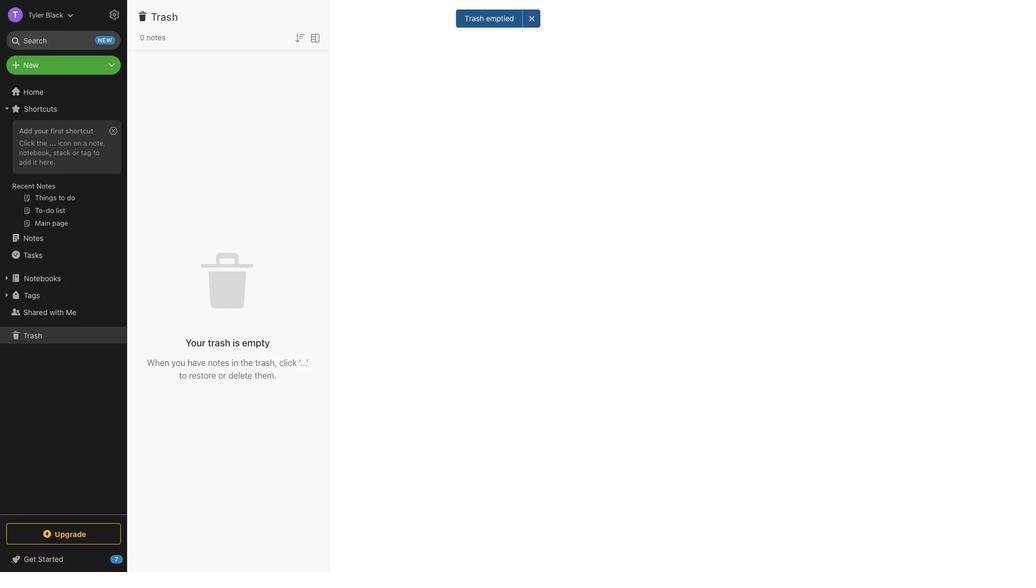 Task type: describe. For each thing, give the bounding box(es) containing it.
Account field
[[0, 4, 74, 25]]

Search text field
[[14, 31, 113, 50]]

have
[[188, 358, 206, 368]]

0 vertical spatial notes
[[147, 33, 166, 42]]

upgrade button
[[6, 524, 121, 545]]

tags
[[24, 291, 40, 300]]

home link
[[0, 83, 127, 100]]

get started
[[24, 555, 63, 564]]

group inside tree
[[0, 117, 127, 234]]

tasks button
[[0, 247, 127, 263]]

new
[[98, 37, 112, 43]]

a
[[83, 139, 87, 147]]

trash
[[208, 337, 230, 349]]

0
[[140, 33, 145, 42]]

0 notes
[[140, 33, 166, 42]]

shared with me
[[23, 308, 76, 317]]

7
[[115, 556, 118, 563]]

add
[[19, 158, 31, 166]]

click
[[19, 139, 35, 147]]

note list element
[[127, 0, 329, 573]]

icon
[[58, 139, 71, 147]]

to inside when you have notes in the trash, click '...' to restore or delete them.
[[179, 371, 187, 380]]

tyler
[[28, 10, 44, 19]]

notes inside notes link
[[23, 234, 44, 243]]

notebooks link
[[0, 270, 127, 287]]

here.
[[39, 158, 55, 166]]

notes inside when you have notes in the trash, click '...' to restore or delete them.
[[208, 358, 230, 368]]

or inside when you have notes in the trash, click '...' to restore or delete them.
[[218, 371, 226, 380]]

'...'
[[299, 358, 309, 368]]

the inside when you have notes in the trash, click '...' to restore or delete them.
[[241, 358, 253, 368]]

tyler black
[[28, 10, 63, 19]]

new button
[[6, 56, 121, 75]]

empty
[[242, 337, 270, 349]]

Sort options field
[[294, 31, 306, 44]]

restore
[[189, 371, 216, 380]]

delete
[[229, 371, 253, 380]]

me
[[66, 308, 76, 317]]

0 vertical spatial the
[[37, 139, 47, 147]]

new search field
[[14, 31, 116, 50]]

expand tags image
[[3, 291, 11, 300]]

click the ...
[[19, 139, 56, 147]]

or inside icon on a note, notebook, stack or tag to add it here.
[[72, 148, 79, 157]]

in
[[232, 358, 238, 368]]

tags button
[[0, 287, 127, 304]]

emptied
[[486, 14, 514, 23]]

tag
[[81, 148, 91, 157]]

your
[[186, 337, 206, 349]]

notebooks
[[24, 274, 61, 283]]

shortcuts button
[[0, 100, 127, 117]]

with
[[50, 308, 64, 317]]



Task type: vqa. For each thing, say whether or not it's contained in the screenshot.
Black
yes



Task type: locate. For each thing, give the bounding box(es) containing it.
to
[[93, 148, 100, 157], [179, 371, 187, 380]]

expand notebooks image
[[3, 274, 11, 283]]

Help and Learning task checklist field
[[0, 551, 127, 568]]

0 horizontal spatial notes
[[147, 33, 166, 42]]

View options field
[[306, 31, 322, 44]]

note,
[[89, 139, 105, 147]]

the right in
[[241, 358, 253, 368]]

recent
[[12, 182, 35, 190]]

trash down shared at the bottom left of page
[[23, 331, 42, 340]]

...
[[49, 139, 56, 147]]

shared
[[23, 308, 48, 317]]

notes right 0
[[147, 33, 166, 42]]

started
[[38, 555, 63, 564]]

notes right 'recent'
[[37, 182, 55, 190]]

new
[[23, 60, 39, 69]]

trash inside note list element
[[151, 11, 178, 23]]

0 vertical spatial notes
[[37, 182, 55, 190]]

or
[[72, 148, 79, 157], [218, 371, 226, 380]]

notebook,
[[19, 148, 51, 157]]

trash,
[[255, 358, 277, 368]]

shared with me link
[[0, 304, 127, 321]]

0 horizontal spatial to
[[93, 148, 100, 157]]

shortcut
[[66, 127, 93, 135]]

tree containing home
[[0, 83, 127, 514]]

0 horizontal spatial the
[[37, 139, 47, 147]]

to down note,
[[93, 148, 100, 157]]

trash up 0 notes
[[151, 11, 178, 23]]

is
[[233, 337, 240, 349]]

the left '...' in the left top of the page
[[37, 139, 47, 147]]

add your first shortcut
[[19, 127, 93, 135]]

it
[[33, 158, 37, 166]]

tasks
[[23, 250, 43, 259]]

1 vertical spatial or
[[218, 371, 226, 380]]

click
[[279, 358, 297, 368]]

upgrade
[[55, 530, 86, 539]]

1 horizontal spatial notes
[[208, 358, 230, 368]]

trash
[[151, 11, 178, 23], [465, 14, 484, 23], [23, 331, 42, 340]]

trash inside tree
[[23, 331, 42, 340]]

0 vertical spatial to
[[93, 148, 100, 157]]

add
[[19, 127, 32, 135]]

on
[[73, 139, 81, 147]]

notes left in
[[208, 358, 230, 368]]

group
[[0, 117, 127, 234]]

1 horizontal spatial or
[[218, 371, 226, 380]]

when
[[147, 358, 169, 368]]

1 horizontal spatial trash
[[151, 11, 178, 23]]

first
[[50, 127, 64, 135]]

settings image
[[108, 8, 121, 21]]

trash link
[[0, 327, 127, 344]]

notes up tasks
[[23, 234, 44, 243]]

1 horizontal spatial to
[[179, 371, 187, 380]]

trash emptied
[[465, 14, 514, 23]]

trash left emptied
[[465, 14, 484, 23]]

notes link
[[0, 230, 127, 247]]

note window - empty element
[[329, 0, 1018, 573]]

notes
[[37, 182, 55, 190], [23, 234, 44, 243]]

recent notes
[[12, 182, 55, 190]]

icon on a note, notebook, stack or tag to add it here.
[[19, 139, 105, 166]]

or left delete
[[218, 371, 226, 380]]

or down on
[[72, 148, 79, 157]]

stack
[[53, 148, 71, 157]]

black
[[46, 10, 63, 19]]

2 horizontal spatial trash
[[465, 14, 484, 23]]

the
[[37, 139, 47, 147], [241, 358, 253, 368]]

1 vertical spatial the
[[241, 358, 253, 368]]

get
[[24, 555, 36, 564]]

to inside icon on a note, notebook, stack or tag to add it here.
[[93, 148, 100, 157]]

1 vertical spatial notes
[[208, 358, 230, 368]]

group containing add your first shortcut
[[0, 117, 127, 234]]

1 vertical spatial to
[[179, 371, 187, 380]]

shortcuts
[[24, 104, 57, 113]]

0 horizontal spatial trash
[[23, 331, 42, 340]]

0 horizontal spatial or
[[72, 148, 79, 157]]

notes
[[147, 33, 166, 42], [208, 358, 230, 368]]

your trash is empty
[[186, 337, 270, 349]]

1 horizontal spatial the
[[241, 358, 253, 368]]

0 vertical spatial or
[[72, 148, 79, 157]]

1 vertical spatial notes
[[23, 234, 44, 243]]

your
[[34, 127, 49, 135]]

tree
[[0, 83, 127, 514]]

to down you
[[179, 371, 187, 380]]

home
[[23, 87, 44, 96]]

them.
[[255, 371, 277, 380]]

you
[[172, 358, 186, 368]]

when you have notes in the trash, click '...' to restore or delete them.
[[147, 358, 309, 380]]

click to collapse image
[[123, 553, 131, 566]]



